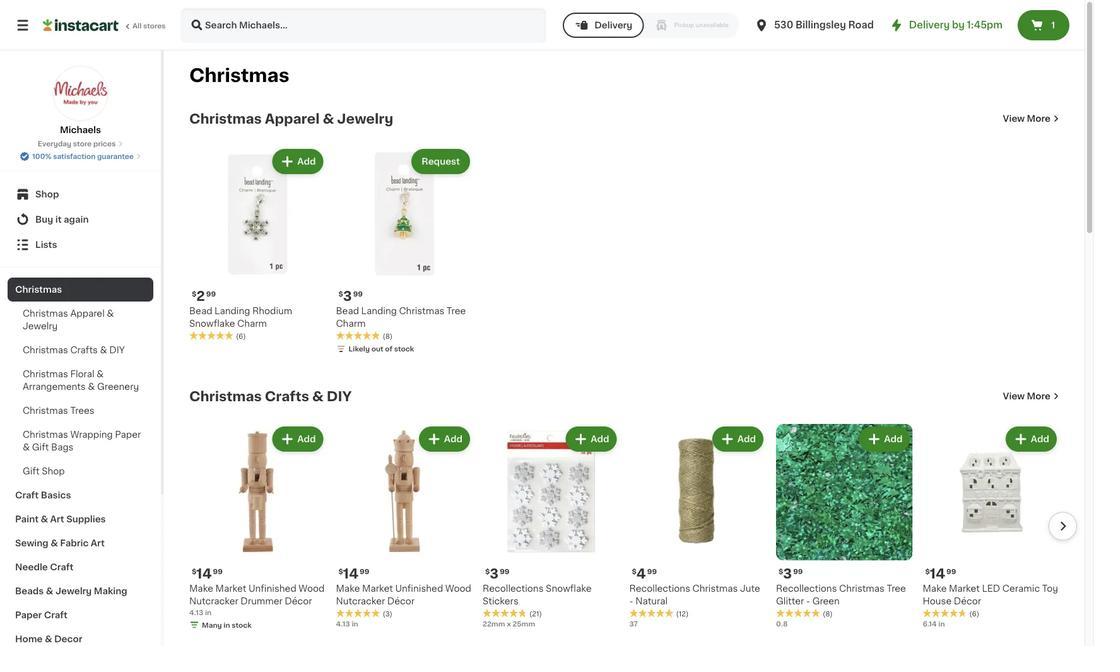 Task type: locate. For each thing, give the bounding box(es) containing it.
2 recollections from the left
[[630, 584, 691, 593]]

décor inside make market unfinished wood nutcracker décor
[[388, 597, 415, 606]]

in
[[205, 609, 212, 616], [352, 621, 358, 628], [939, 621, 946, 628], [224, 622, 230, 629]]

market for drummer
[[216, 584, 246, 593]]

christmas inside christmas floral & arrangements & greenery
[[23, 370, 68, 379]]

2 horizontal spatial $ 14 99
[[926, 568, 957, 581]]

buy it again
[[35, 215, 89, 224]]

2 horizontal spatial 3
[[784, 568, 792, 581]]

None search field
[[181, 8, 547, 43]]

1 recollections from the left
[[483, 584, 544, 593]]

buy
[[35, 215, 53, 224]]

bead down '2'
[[189, 307, 212, 315]]

wood inside make market unfinished wood nutcracker drummer décor 4.13 in
[[299, 584, 325, 593]]

$ for recollections christmas jute - natural
[[632, 568, 637, 575]]

1 vertical spatial (8)
[[823, 611, 833, 618]]

1 - from the left
[[630, 597, 634, 606]]

1 market from the left
[[216, 584, 246, 593]]

0 vertical spatial christmas apparel & jewelry
[[189, 112, 393, 125]]

1 horizontal spatial 14
[[343, 568, 359, 581]]

3 décor from the left
[[954, 597, 982, 606]]

(6) for 2
[[236, 333, 246, 340]]

needle
[[15, 563, 48, 572]]

99 up the house
[[947, 568, 957, 575]]

99 for recollections christmas jute - natural
[[648, 568, 657, 575]]

0 horizontal spatial apparel
[[70, 309, 105, 318]]

wood
[[299, 584, 325, 593], [446, 584, 472, 593]]

1 wood from the left
[[299, 584, 325, 593]]

1 horizontal spatial christmas apparel & jewelry
[[189, 112, 393, 125]]

(3)
[[383, 611, 393, 618]]

delivery
[[910, 21, 950, 30], [595, 21, 633, 30]]

3
[[343, 290, 352, 303], [490, 568, 499, 581], [784, 568, 792, 581]]

landing up out in the bottom of the page
[[361, 307, 397, 315]]

christmas
[[189, 67, 290, 85], [189, 112, 262, 125], [15, 285, 62, 294], [399, 307, 445, 315], [23, 309, 68, 318], [23, 346, 68, 355], [23, 370, 68, 379], [189, 390, 262, 403], [23, 407, 68, 415], [23, 431, 68, 439], [693, 584, 738, 593], [840, 584, 885, 593]]

make
[[189, 584, 213, 593], [336, 584, 360, 593], [923, 584, 947, 593]]

14 up many
[[197, 568, 212, 581]]

art down basics
[[50, 515, 64, 524]]

2 vertical spatial jewelry
[[55, 587, 92, 596]]

charm
[[237, 319, 267, 328], [336, 319, 366, 328]]

0.8
[[777, 621, 788, 628]]

in for many in stock
[[224, 622, 230, 629]]

craft inside paper craft link
[[44, 611, 68, 620]]

landing for 3
[[361, 307, 397, 315]]

drummer
[[241, 597, 283, 606]]

diy up greenery
[[109, 346, 125, 355]]

recollections inside recollections snowflake stickers
[[483, 584, 544, 593]]

of
[[385, 346, 393, 353]]

14 up the house
[[931, 568, 946, 581]]

bead landing rhodium snowflake charm
[[189, 307, 292, 328]]

3 up glitter
[[784, 568, 792, 581]]

1 horizontal spatial paper
[[115, 431, 141, 439]]

gift inside the "christmas wrapping paper & gift bags"
[[32, 443, 49, 452]]

décor right the house
[[954, 597, 982, 606]]

bead inside bead landing christmas tree charm
[[336, 307, 359, 315]]

0 horizontal spatial snowflake
[[189, 319, 235, 328]]

1 vertical spatial tree
[[887, 584, 907, 593]]

1 more from the top
[[1028, 114, 1051, 123]]

99 right 4
[[648, 568, 657, 575]]

wood for make market unfinished wood nutcracker drummer décor 4.13 in
[[299, 584, 325, 593]]

sewing & fabric art
[[15, 539, 105, 548]]

$ for make market unfinished wood nutcracker drummer décor
[[192, 568, 197, 575]]

gift inside "gift shop" link
[[23, 467, 40, 476]]

1 unfinished from the left
[[249, 584, 297, 593]]

0 horizontal spatial paper
[[15, 611, 42, 620]]

unfinished inside make market unfinished wood nutcracker drummer décor 4.13 in
[[249, 584, 297, 593]]

0 horizontal spatial christmas apparel & jewelry link
[[8, 302, 153, 338]]

unfinished inside make market unfinished wood nutcracker décor
[[395, 584, 443, 593]]

in up many
[[205, 609, 212, 616]]

1 view more from the top
[[1004, 114, 1051, 123]]

nutcracker
[[189, 597, 239, 606], [336, 597, 385, 606]]

1 vertical spatial (6)
[[970, 611, 980, 618]]

add for bead landing rhodium snowflake charm
[[298, 157, 316, 166]]

1 vertical spatial christmas crafts & diy
[[189, 390, 352, 403]]

0 vertical spatial paper
[[115, 431, 141, 439]]

market
[[216, 584, 246, 593], [362, 584, 393, 593], [950, 584, 980, 593]]

$
[[192, 290, 197, 297], [339, 290, 343, 297], [192, 568, 197, 575], [339, 568, 343, 575], [486, 568, 490, 575], [632, 568, 637, 575], [779, 568, 784, 575], [926, 568, 931, 575]]

99 up glitter
[[794, 568, 803, 575]]

recollections up natural
[[630, 584, 691, 593]]

needle craft link
[[8, 556, 153, 580]]

2 charm from the left
[[336, 319, 366, 328]]

1 vertical spatial stock
[[232, 622, 252, 629]]

2 nutcracker from the left
[[336, 597, 385, 606]]

0 horizontal spatial wood
[[299, 584, 325, 593]]

view more for jewelry
[[1004, 114, 1051, 123]]

(6) inside product group
[[236, 333, 246, 340]]

0 vertical spatial 4.13
[[189, 609, 203, 616]]

nutcracker inside make market unfinished wood nutcracker décor
[[336, 597, 385, 606]]

christmas trees
[[23, 407, 94, 415]]

2 more from the top
[[1028, 392, 1051, 401]]

2 horizontal spatial recollections
[[777, 584, 837, 593]]

nutcracker up 4.13 in at the left of the page
[[336, 597, 385, 606]]

99 up stickers
[[500, 568, 510, 575]]

1 horizontal spatial snowflake
[[546, 584, 592, 593]]

guarantee
[[97, 153, 134, 160]]

paper up home
[[15, 611, 42, 620]]

$ inside the $ 4 99
[[632, 568, 637, 575]]

4.13 in
[[336, 621, 358, 628]]

décor inside make market unfinished wood nutcracker drummer décor 4.13 in
[[285, 597, 312, 606]]

0 horizontal spatial unfinished
[[249, 584, 297, 593]]

0 horizontal spatial 4.13
[[189, 609, 203, 616]]

1 vertical spatial more
[[1028, 392, 1051, 401]]

2 14 from the left
[[343, 568, 359, 581]]

make inside make market led ceramic toy house décor
[[923, 584, 947, 593]]

1 décor from the left
[[285, 597, 312, 606]]

in right 6.14
[[939, 621, 946, 628]]

product group
[[189, 146, 326, 342], [336, 146, 473, 357], [189, 424, 326, 633], [336, 424, 473, 629], [483, 424, 620, 629], [630, 424, 766, 629], [777, 424, 913, 629], [923, 424, 1060, 629]]

charm up the likely
[[336, 319, 366, 328]]

make up the house
[[923, 584, 947, 593]]

99 right '2'
[[206, 290, 216, 297]]

snowflake inside bead landing rhodium snowflake charm
[[189, 319, 235, 328]]

0 vertical spatial christmas crafts & diy
[[23, 346, 125, 355]]

all
[[133, 22, 142, 29]]

landing for 2
[[215, 307, 250, 315]]

nutcracker inside make market unfinished wood nutcracker drummer décor 4.13 in
[[189, 597, 239, 606]]

1 vertical spatial diy
[[327, 390, 352, 403]]

0 horizontal spatial $ 14 99
[[192, 568, 223, 581]]

buy it again link
[[8, 207, 153, 232]]

view more link for diy
[[1004, 390, 1060, 403]]

- inside recollections christmas tree glitter - green
[[807, 597, 811, 606]]

2 décor from the left
[[388, 597, 415, 606]]

$ 14 99 up the house
[[926, 568, 957, 581]]

make market unfinished wood nutcracker décor
[[336, 584, 472, 606]]

0 horizontal spatial stock
[[232, 622, 252, 629]]

charm for 3
[[336, 319, 366, 328]]

christmas crafts & diy link
[[8, 338, 153, 362], [189, 389, 352, 404]]

99 up bead landing christmas tree charm
[[353, 290, 363, 297]]

diy down the likely
[[327, 390, 352, 403]]

add
[[298, 157, 316, 166], [298, 435, 316, 444], [444, 435, 463, 444], [591, 435, 610, 444], [738, 435, 756, 444], [885, 435, 903, 444], [1031, 435, 1050, 444]]

- left green
[[807, 597, 811, 606]]

0 horizontal spatial $ 3 99
[[339, 290, 363, 303]]

2 $ 14 99 from the left
[[339, 568, 370, 581]]

0 vertical spatial view more link
[[1004, 112, 1060, 125]]

view for christmas crafts & diy
[[1004, 392, 1025, 401]]

christmas inside bead landing christmas tree charm
[[399, 307, 445, 315]]

(8) up of
[[383, 333, 393, 340]]

charm for 2
[[237, 319, 267, 328]]

$ 14 99 up 4.13 in at the left of the page
[[339, 568, 370, 581]]

in down make market unfinished wood nutcracker décor
[[352, 621, 358, 628]]

paper craft link
[[8, 604, 153, 628]]

(6) down bead landing rhodium snowflake charm
[[236, 333, 246, 340]]

1 horizontal spatial décor
[[388, 597, 415, 606]]

1 horizontal spatial art
[[91, 539, 105, 548]]

bead inside bead landing rhodium snowflake charm
[[189, 307, 212, 315]]

landing
[[215, 307, 250, 315], [361, 307, 397, 315]]

décor
[[285, 597, 312, 606], [388, 597, 415, 606], [954, 597, 982, 606]]

14 up 4.13 in at the left of the page
[[343, 568, 359, 581]]

market for house
[[950, 584, 980, 593]]

natural
[[636, 597, 668, 606]]

1 vertical spatial christmas apparel & jewelry
[[23, 309, 114, 331]]

$ 3 99 for bead landing christmas tree charm
[[339, 290, 363, 303]]

(6)
[[236, 333, 246, 340], [970, 611, 980, 618]]

home & decor
[[15, 635, 82, 644]]

3 for recollections christmas tree glitter - green
[[784, 568, 792, 581]]

0 horizontal spatial christmas apparel & jewelry
[[23, 309, 114, 331]]

unfinished for décor
[[395, 584, 443, 593]]

99 inside the $ 4 99
[[648, 568, 657, 575]]

gift
[[32, 443, 49, 452], [23, 467, 40, 476]]

make market unfinished wood nutcracker drummer décor 4.13 in
[[189, 584, 325, 616]]

1 horizontal spatial $ 14 99
[[339, 568, 370, 581]]

wood for make market unfinished wood nutcracker décor
[[446, 584, 472, 593]]

1 landing from the left
[[215, 307, 250, 315]]

4.13
[[189, 609, 203, 616], [336, 621, 350, 628]]

2 horizontal spatial market
[[950, 584, 980, 593]]

décor up (3)
[[388, 597, 415, 606]]

1 charm from the left
[[237, 319, 267, 328]]

2 market from the left
[[362, 584, 393, 593]]

(8) down green
[[823, 611, 833, 618]]

25mm
[[513, 621, 536, 628]]

ceramic
[[1003, 584, 1041, 593]]

add button for make market led ceramic toy house décor
[[1007, 428, 1056, 451]]

1 vertical spatial view more
[[1004, 392, 1051, 401]]

1 bead from the left
[[189, 307, 212, 315]]

sewing
[[15, 539, 48, 548]]

3 make from the left
[[923, 584, 947, 593]]

0 horizontal spatial landing
[[215, 307, 250, 315]]

99 for make market unfinished wood nutcracker drummer décor
[[213, 568, 223, 575]]

beads & jewelry making link
[[8, 580, 153, 604]]

3 14 from the left
[[931, 568, 946, 581]]

1 horizontal spatial make
[[336, 584, 360, 593]]

1 vertical spatial 4.13
[[336, 621, 350, 628]]

1 horizontal spatial diy
[[327, 390, 352, 403]]

1 horizontal spatial $ 3 99
[[486, 568, 510, 581]]

add for make market unfinished wood nutcracker décor
[[444, 435, 463, 444]]

make inside make market unfinished wood nutcracker décor
[[336, 584, 360, 593]]

6.14
[[923, 621, 937, 628]]

shop up basics
[[42, 467, 65, 476]]

& inside the "christmas wrapping paper & gift bags"
[[23, 443, 30, 452]]

gift up "craft basics"
[[23, 467, 40, 476]]

2 horizontal spatial make
[[923, 584, 947, 593]]

recollections
[[483, 584, 544, 593], [630, 584, 691, 593], [777, 584, 837, 593]]

1 horizontal spatial recollections
[[630, 584, 691, 593]]

craft inside needle craft link
[[50, 563, 74, 572]]

$ 3 99 up stickers
[[486, 568, 510, 581]]

craft up home & decor
[[44, 611, 68, 620]]

1 view more link from the top
[[1004, 112, 1060, 125]]

craft down 'sewing & fabric art'
[[50, 563, 74, 572]]

(8) for -
[[823, 611, 833, 618]]

(6) down make market led ceramic toy house décor
[[970, 611, 980, 618]]

2 unfinished from the left
[[395, 584, 443, 593]]

charm inside bead landing rhodium snowflake charm
[[237, 319, 267, 328]]

making
[[94, 587, 127, 596]]

product group containing 2
[[189, 146, 326, 342]]

art right fabric
[[91, 539, 105, 548]]

view for christmas apparel & jewelry
[[1004, 114, 1025, 123]]

1 vertical spatial christmas crafts & diy link
[[189, 389, 352, 404]]

market inside make market unfinished wood nutcracker drummer décor 4.13 in
[[216, 584, 246, 593]]

stock
[[394, 346, 414, 353], [232, 622, 252, 629]]

delivery inside button
[[595, 21, 633, 30]]

view
[[1004, 114, 1025, 123], [1004, 392, 1025, 401]]

décor right drummer
[[285, 597, 312, 606]]

jute
[[741, 584, 761, 593]]

2 vertical spatial craft
[[44, 611, 68, 620]]

add button for recollections christmas jute - natural
[[714, 428, 763, 451]]

market left led
[[950, 584, 980, 593]]

★★★★★
[[189, 331, 234, 340], [189, 331, 234, 340], [336, 331, 380, 340], [336, 331, 380, 340], [336, 609, 380, 618], [336, 609, 380, 618], [483, 609, 527, 618], [483, 609, 527, 618], [630, 609, 674, 618], [630, 609, 674, 618], [777, 609, 821, 618], [777, 609, 821, 618], [923, 609, 968, 618], [923, 609, 968, 618]]

landing inside bead landing christmas tree charm
[[361, 307, 397, 315]]

3 $ 14 99 from the left
[[926, 568, 957, 581]]

many
[[202, 622, 222, 629]]

0 vertical spatial art
[[50, 515, 64, 524]]

view more
[[1004, 114, 1051, 123], [1004, 392, 1051, 401]]

1 horizontal spatial stock
[[394, 346, 414, 353]]

1 14 from the left
[[197, 568, 212, 581]]

1 horizontal spatial unfinished
[[395, 584, 443, 593]]

$ for bead landing christmas tree charm
[[339, 290, 343, 297]]

make up 4.13 in at the left of the page
[[336, 584, 360, 593]]

2 view more link from the top
[[1004, 390, 1060, 403]]

1 nutcracker from the left
[[189, 597, 239, 606]]

in right many
[[224, 622, 230, 629]]

1 horizontal spatial charm
[[336, 319, 366, 328]]

recollections up stickers
[[483, 584, 544, 593]]

0 vertical spatial more
[[1028, 114, 1051, 123]]

jewelry inside christmas apparel & jewelry
[[23, 322, 58, 331]]

2 horizontal spatial $ 3 99
[[779, 568, 803, 581]]

1 $ 14 99 from the left
[[192, 568, 223, 581]]

christmas apparel & jewelry
[[189, 112, 393, 125], [23, 309, 114, 331]]

2 horizontal spatial 14
[[931, 568, 946, 581]]

&
[[323, 112, 334, 125], [107, 309, 114, 318], [100, 346, 107, 355], [97, 370, 104, 379], [88, 383, 95, 391], [312, 390, 324, 403], [23, 443, 30, 452], [41, 515, 48, 524], [51, 539, 58, 548], [46, 587, 53, 596], [45, 635, 52, 644]]

shop up buy
[[35, 190, 59, 199]]

1 horizontal spatial apparel
[[265, 112, 320, 125]]

2 landing from the left
[[361, 307, 397, 315]]

3 up stickers
[[490, 568, 499, 581]]

service type group
[[563, 13, 739, 38]]

1 vertical spatial christmas apparel & jewelry link
[[8, 302, 153, 338]]

2 horizontal spatial décor
[[954, 597, 982, 606]]

market inside make market unfinished wood nutcracker décor
[[362, 584, 393, 593]]

0 vertical spatial christmas apparel & jewelry link
[[189, 111, 393, 126]]

99 inside "$ 2 99"
[[206, 290, 216, 297]]

2 wood from the left
[[446, 584, 472, 593]]

1 vertical spatial apparel
[[70, 309, 105, 318]]

add for recollections christmas jute - natural
[[738, 435, 756, 444]]

request button
[[413, 150, 469, 173]]

1 horizontal spatial nutcracker
[[336, 597, 385, 606]]

décor inside make market led ceramic toy house décor
[[954, 597, 982, 606]]

0 horizontal spatial tree
[[447, 307, 466, 315]]

0 horizontal spatial charm
[[237, 319, 267, 328]]

recollections for recollections christmas tree glitter - green
[[777, 584, 837, 593]]

0 horizontal spatial 14
[[197, 568, 212, 581]]

0 vertical spatial (6)
[[236, 333, 246, 340]]

3 up the likely
[[343, 290, 352, 303]]

- left natural
[[630, 597, 634, 606]]

add for recollections christmas tree glitter - green
[[885, 435, 903, 444]]

make market led ceramic toy house décor
[[923, 584, 1059, 606]]

delivery for delivery by 1:45pm
[[910, 21, 950, 30]]

2 make from the left
[[336, 584, 360, 593]]

$ inside "$ 2 99"
[[192, 290, 197, 297]]

0 horizontal spatial 3
[[343, 290, 352, 303]]

billingsley
[[796, 21, 847, 30]]

1 horizontal spatial christmas apparel & jewelry link
[[189, 111, 393, 126]]

$ 14 99 for make market unfinished wood nutcracker drummer décor
[[192, 568, 223, 581]]

market up (3)
[[362, 584, 393, 593]]

0 horizontal spatial (8)
[[383, 333, 393, 340]]

1 view from the top
[[1004, 114, 1025, 123]]

out
[[372, 346, 384, 353]]

2 bead from the left
[[336, 307, 359, 315]]

(8) inside item carousel region
[[823, 611, 833, 618]]

0 horizontal spatial bead
[[189, 307, 212, 315]]

in inside make market unfinished wood nutcracker drummer décor 4.13 in
[[205, 609, 212, 616]]

christmas apparel & jewelry link
[[189, 111, 393, 126], [8, 302, 153, 338]]

1 vertical spatial craft
[[50, 563, 74, 572]]

4.13 inside make market unfinished wood nutcracker drummer décor 4.13 in
[[189, 609, 203, 616]]

0 vertical spatial shop
[[35, 190, 59, 199]]

charm inside bead landing christmas tree charm
[[336, 319, 366, 328]]

(6) inside item carousel region
[[970, 611, 980, 618]]

gift left the bags
[[32, 443, 49, 452]]

$ 3 99 up glitter
[[779, 568, 803, 581]]

landing inside bead landing rhodium snowflake charm
[[215, 307, 250, 315]]

bead up the likely
[[336, 307, 359, 315]]

22mm
[[483, 621, 505, 628]]

99 up make market unfinished wood nutcracker drummer décor 4.13 in
[[213, 568, 223, 575]]

craft up the paint
[[15, 491, 39, 500]]

add for recollections snowflake stickers
[[591, 435, 610, 444]]

0 vertical spatial view
[[1004, 114, 1025, 123]]

1 horizontal spatial crafts
[[265, 390, 309, 403]]

charm down rhodium
[[237, 319, 267, 328]]

recollections up glitter
[[777, 584, 837, 593]]

$ 14 99 up many
[[192, 568, 223, 581]]

it
[[55, 215, 62, 224]]

make inside make market unfinished wood nutcracker drummer décor 4.13 in
[[189, 584, 213, 593]]

christmas trees link
[[8, 399, 153, 423]]

1 horizontal spatial (6)
[[970, 611, 980, 618]]

wood inside make market unfinished wood nutcracker décor
[[446, 584, 472, 593]]

craft basics link
[[8, 484, 153, 508]]

0 horizontal spatial (6)
[[236, 333, 246, 340]]

99 for recollections snowflake stickers
[[500, 568, 510, 575]]

1 horizontal spatial wood
[[446, 584, 472, 593]]

2 view more from the top
[[1004, 392, 1051, 401]]

1 horizontal spatial tree
[[887, 584, 907, 593]]

christmas inside recollections christmas tree glitter - green
[[840, 584, 885, 593]]

(8)
[[383, 333, 393, 340], [823, 611, 833, 618]]

2 - from the left
[[807, 597, 811, 606]]

0 vertical spatial view more
[[1004, 114, 1051, 123]]

1 vertical spatial view more link
[[1004, 390, 1060, 403]]

1 horizontal spatial landing
[[361, 307, 397, 315]]

0 vertical spatial crafts
[[70, 346, 98, 355]]

stock right of
[[394, 346, 414, 353]]

2 view from the top
[[1004, 392, 1025, 401]]

0 horizontal spatial recollections
[[483, 584, 544, 593]]

1 make from the left
[[189, 584, 213, 593]]

recollections inside the recollections christmas jute - natural
[[630, 584, 691, 593]]

christmas crafts & diy
[[23, 346, 125, 355], [189, 390, 352, 403]]

green
[[813, 597, 840, 606]]

$ 3 99 up the likely
[[339, 290, 363, 303]]

market inside make market led ceramic toy house décor
[[950, 584, 980, 593]]

add button
[[274, 150, 322, 173], [274, 428, 322, 451], [420, 428, 469, 451], [567, 428, 616, 451], [714, 428, 763, 451], [861, 428, 909, 451], [1007, 428, 1056, 451]]

1 horizontal spatial (8)
[[823, 611, 833, 618]]

jewelry
[[337, 112, 393, 125], [23, 322, 58, 331], [55, 587, 92, 596]]

3 recollections from the left
[[777, 584, 837, 593]]

landing down "$ 2 99"
[[215, 307, 250, 315]]

nutcracker up many
[[189, 597, 239, 606]]

1 horizontal spatial market
[[362, 584, 393, 593]]

0 horizontal spatial crafts
[[70, 346, 98, 355]]

stock down make market unfinished wood nutcracker drummer décor 4.13 in
[[232, 622, 252, 629]]

make up many
[[189, 584, 213, 593]]

1 horizontal spatial bead
[[336, 307, 359, 315]]

stickers
[[483, 597, 519, 606]]

market up drummer
[[216, 584, 246, 593]]

1 vertical spatial crafts
[[265, 390, 309, 403]]

0 horizontal spatial -
[[630, 597, 634, 606]]

1 vertical spatial gift
[[23, 467, 40, 476]]

0 horizontal spatial delivery
[[595, 21, 633, 30]]

stock inside item carousel region
[[232, 622, 252, 629]]

recollections inside recollections christmas tree glitter - green
[[777, 584, 837, 593]]

-
[[630, 597, 634, 606], [807, 597, 811, 606]]

0 vertical spatial gift
[[32, 443, 49, 452]]

1 vertical spatial jewelry
[[23, 322, 58, 331]]

$ 2 99
[[192, 290, 216, 303]]

14 for make market unfinished wood nutcracker décor
[[343, 568, 359, 581]]

paper right wrapping
[[115, 431, 141, 439]]

add for make market led ceramic toy house décor
[[1031, 435, 1050, 444]]

view more for diy
[[1004, 392, 1051, 401]]

christmas crafts & diy inside 'link'
[[23, 346, 125, 355]]

unfinished
[[249, 584, 297, 593], [395, 584, 443, 593]]

99 up make market unfinished wood nutcracker décor
[[360, 568, 370, 575]]

3 market from the left
[[950, 584, 980, 593]]



Task type: vqa. For each thing, say whether or not it's contained in the screenshot.
10am - Noon
no



Task type: describe. For each thing, give the bounding box(es) containing it.
road
[[849, 21, 874, 30]]

craft for paper craft
[[44, 611, 68, 620]]

$ for bead landing rhodium snowflake charm
[[192, 290, 197, 297]]

delivery by 1:45pm
[[910, 21, 1003, 30]]

christmas inside the recollections christmas jute - natural
[[693, 584, 738, 593]]

recollections christmas jute - natural
[[630, 584, 761, 606]]

michaels
[[60, 126, 101, 134]]

(8) for charm
[[383, 333, 393, 340]]

more for christmas apparel & jewelry
[[1028, 114, 1051, 123]]

greenery
[[97, 383, 139, 391]]

trees
[[70, 407, 94, 415]]

home & decor link
[[8, 628, 153, 647]]

99 for recollections christmas tree glitter - green
[[794, 568, 803, 575]]

0 vertical spatial christmas crafts & diy link
[[8, 338, 153, 362]]

& inside christmas apparel & jewelry
[[107, 309, 114, 318]]

37
[[630, 621, 638, 628]]

house
[[923, 597, 952, 606]]

in for 6.14 in
[[939, 621, 946, 628]]

more for christmas crafts & diy
[[1028, 392, 1051, 401]]

bead landing christmas tree charm
[[336, 307, 466, 328]]

view more link for jewelry
[[1004, 112, 1060, 125]]

lists link
[[8, 232, 153, 258]]

3 for bead landing christmas tree charm
[[343, 290, 352, 303]]

recollections snowflake stickers
[[483, 584, 592, 606]]

tree inside bead landing christmas tree charm
[[447, 307, 466, 315]]

0 horizontal spatial diy
[[109, 346, 125, 355]]

wrapping
[[70, 431, 113, 439]]

prices
[[93, 140, 116, 147]]

decor
[[54, 635, 82, 644]]

99 for bead landing christmas tree charm
[[353, 290, 363, 297]]

4
[[637, 568, 646, 581]]

likely
[[349, 346, 370, 353]]

2
[[197, 290, 205, 303]]

recollections for recollections christmas jute - natural
[[630, 584, 691, 593]]

delivery by 1:45pm link
[[889, 18, 1003, 33]]

décor for drummer
[[285, 597, 312, 606]]

décor for house
[[954, 597, 982, 606]]

gift shop
[[23, 467, 65, 476]]

supplies
[[66, 515, 106, 524]]

add button for recollections christmas tree glitter - green
[[861, 428, 909, 451]]

3 for recollections snowflake stickers
[[490, 568, 499, 581]]

basics
[[41, 491, 71, 500]]

0 vertical spatial stock
[[394, 346, 414, 353]]

1 horizontal spatial christmas crafts & diy link
[[189, 389, 352, 404]]

apparel inside christmas apparel & jewelry
[[70, 309, 105, 318]]

$ for recollections snowflake stickers
[[486, 568, 490, 575]]

beads & jewelry making
[[15, 587, 127, 596]]

14 for make market led ceramic toy house décor
[[931, 568, 946, 581]]

tree inside recollections christmas tree glitter - green
[[887, 584, 907, 593]]

craft basics
[[15, 491, 71, 500]]

0 vertical spatial jewelry
[[337, 112, 393, 125]]

many in stock
[[202, 622, 252, 629]]

1:45pm
[[968, 21, 1003, 30]]

nutcracker for make market unfinished wood nutcracker décor
[[336, 597, 385, 606]]

everyday
[[38, 140, 71, 147]]

arrangements
[[23, 383, 86, 391]]

1 vertical spatial art
[[91, 539, 105, 548]]

recollections christmas tree glitter - green
[[777, 584, 907, 606]]

1 vertical spatial shop
[[42, 467, 65, 476]]

rhodium
[[253, 307, 292, 315]]

1 button
[[1018, 10, 1070, 40]]

$ 3 99 for recollections christmas tree glitter - green
[[779, 568, 803, 581]]

99 for make market led ceramic toy house décor
[[947, 568, 957, 575]]

make for make market unfinished wood nutcracker décor
[[336, 584, 360, 593]]

toy
[[1043, 584, 1059, 593]]

530
[[775, 21, 794, 30]]

michaels logo image
[[53, 66, 108, 121]]

$ 14 99 for make market led ceramic toy house décor
[[926, 568, 957, 581]]

likely out of stock
[[349, 346, 414, 353]]

x
[[507, 621, 511, 628]]

1 vertical spatial paper
[[15, 611, 42, 620]]

$ for make market unfinished wood nutcracker décor
[[339, 568, 343, 575]]

100% satisfaction guarantee
[[32, 153, 134, 160]]

add button for recollections snowflake stickers
[[567, 428, 616, 451]]

again
[[64, 215, 89, 224]]

snowflake inside recollections snowflake stickers
[[546, 584, 592, 593]]

(21)
[[530, 611, 542, 618]]

unfinished for drummer
[[249, 584, 297, 593]]

14 for make market unfinished wood nutcracker drummer décor
[[197, 568, 212, 581]]

530 billingsley road button
[[754, 8, 874, 43]]

Search field
[[182, 9, 546, 42]]

0 horizontal spatial art
[[50, 515, 64, 524]]

instacart logo image
[[43, 18, 119, 33]]

99 for bead landing rhodium snowflake charm
[[206, 290, 216, 297]]

6.14 in
[[923, 621, 946, 628]]

(6) for 14
[[970, 611, 980, 618]]

product group containing 4
[[630, 424, 766, 629]]

100% satisfaction guarantee button
[[20, 149, 141, 162]]

christmas link
[[8, 278, 153, 302]]

item carousel region
[[189, 419, 1078, 647]]

1 horizontal spatial 4.13
[[336, 621, 350, 628]]

christmas inside christmas apparel & jewelry
[[23, 309, 68, 318]]

in for 4.13 in
[[352, 621, 358, 628]]

$ for make market led ceramic toy house décor
[[926, 568, 931, 575]]

everyday store prices
[[38, 140, 116, 147]]

- inside the recollections christmas jute - natural
[[630, 597, 634, 606]]

22mm x 25mm
[[483, 621, 536, 628]]

bead for 3
[[336, 307, 359, 315]]

bead for 2
[[189, 307, 212, 315]]

all stores link
[[43, 8, 167, 43]]

$ for recollections christmas tree glitter - green
[[779, 568, 784, 575]]

add button for bead landing rhodium snowflake charm
[[274, 150, 322, 173]]

by
[[953, 21, 965, 30]]

stores
[[143, 22, 166, 29]]

(12)
[[676, 611, 689, 618]]

add button for make market unfinished wood nutcracker décor
[[420, 428, 469, 451]]

0 vertical spatial apparel
[[265, 112, 320, 125]]

bags
[[51, 443, 74, 452]]

christmas inside the "christmas wrapping paper & gift bags"
[[23, 431, 68, 439]]

make for make market unfinished wood nutcracker drummer décor 4.13 in
[[189, 584, 213, 593]]

christmas floral & arrangements & greenery link
[[8, 362, 153, 399]]

paper inside the "christmas wrapping paper & gift bags"
[[115, 431, 141, 439]]

make for make market led ceramic toy house décor
[[923, 584, 947, 593]]

craft for needle craft
[[50, 563, 74, 572]]

99 for make market unfinished wood nutcracker décor
[[360, 568, 370, 575]]

0 vertical spatial craft
[[15, 491, 39, 500]]

delivery for delivery
[[595, 21, 633, 30]]

530 billingsley road
[[775, 21, 874, 30]]

$ 14 99 for make market unfinished wood nutcracker décor
[[339, 568, 370, 581]]

paint & art supplies link
[[8, 508, 153, 532]]

floral
[[70, 370, 94, 379]]

everyday store prices link
[[38, 139, 123, 149]]

glitter
[[777, 597, 805, 606]]

satisfaction
[[53, 153, 96, 160]]

fabric
[[60, 539, 89, 548]]

christmas wrapping paper & gift bags
[[23, 431, 141, 452]]

gift shop link
[[8, 460, 153, 484]]

nutcracker for make market unfinished wood nutcracker drummer décor 4.13 in
[[189, 597, 239, 606]]

1 horizontal spatial christmas crafts & diy
[[189, 390, 352, 403]]

lists
[[35, 241, 57, 249]]

1
[[1052, 21, 1056, 30]]

recollections for recollections snowflake stickers
[[483, 584, 544, 593]]

paint & art supplies
[[15, 515, 106, 524]]

michaels link
[[53, 66, 108, 136]]

market for décor
[[362, 584, 393, 593]]

needle craft
[[15, 563, 74, 572]]

paint
[[15, 515, 39, 524]]

shop link
[[8, 182, 153, 207]]

home
[[15, 635, 43, 644]]

led
[[983, 584, 1001, 593]]

paper craft
[[15, 611, 68, 620]]

$ 4 99
[[632, 568, 657, 581]]

christmas floral & arrangements & greenery
[[23, 370, 139, 391]]

100%
[[32, 153, 51, 160]]

$ 3 99 for recollections snowflake stickers
[[486, 568, 510, 581]]



